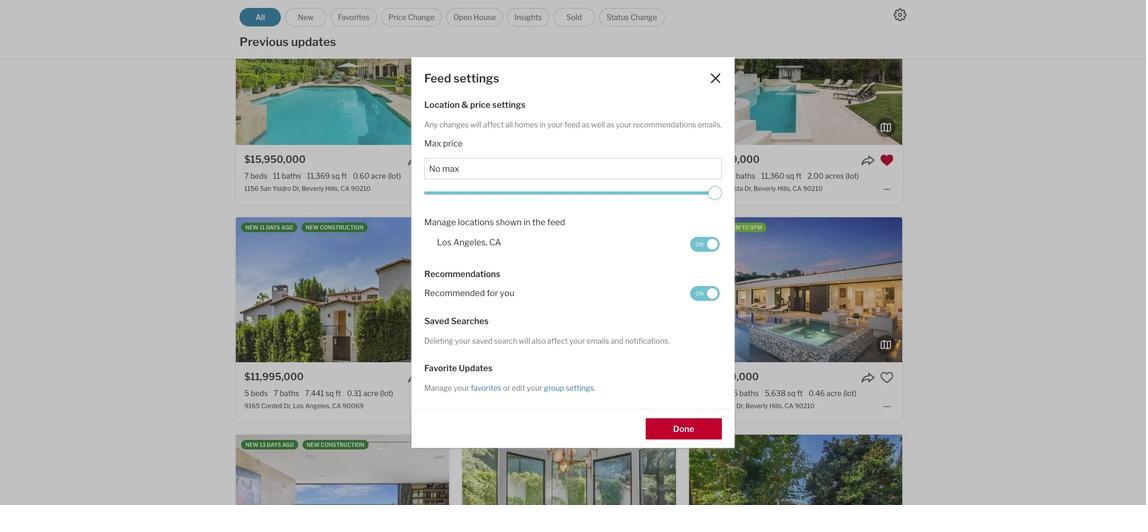 Task type: describe. For each thing, give the bounding box(es) containing it.
Max price input text field
[[429, 164, 717, 174]]

changes
[[440, 120, 469, 129]]

ago for new 13 days ago
[[282, 442, 294, 448]]

521
[[697, 402, 708, 410]]

max
[[424, 139, 441, 149]]

1 photo of 521 chalette dr, beverly hills, ca 90210 image from the left
[[476, 217, 689, 362]]

recommended
[[424, 288, 485, 298]]

1 photo of 626 foothill rd, beverly hills, ca 90210 image from the left
[[249, 217, 463, 362]]

1 photo of 9165 cordell dr, los angeles, ca 90069 image from the left
[[23, 217, 236, 362]]

search
[[494, 336, 517, 345]]

previous updates
[[240, 35, 336, 49]]

baths for $19,995,000
[[510, 171, 530, 180]]

6,962
[[538, 389, 559, 398]]

$19,500,000
[[471, 371, 532, 382]]

Sold radio
[[554, 8, 595, 26]]

to for $15,950,000
[[286, 7, 294, 13]]

change for status change
[[631, 13, 657, 22]]

ft for $11,995,000
[[335, 389, 341, 398]]

manage for manage your favorites or edit your group settings.
[[424, 384, 452, 393]]

sq right 6,962
[[561, 389, 569, 398]]

0 vertical spatial feed
[[564, 120, 580, 129]]

$19,995,000
[[471, 154, 532, 165]]

0 vertical spatial settings
[[454, 71, 499, 85]]

emails
[[587, 336, 609, 345]]

updates
[[291, 35, 336, 49]]

max price
[[424, 139, 463, 149]]

0.46 acre (lot)
[[809, 389, 857, 398]]

5pm for $14,500,000
[[750, 224, 762, 231]]

rd, for heather
[[514, 185, 524, 192]]

1 horizontal spatial 7
[[274, 389, 278, 398]]

option group containing all
[[240, 8, 665, 26]]

2.00 acres (lot)
[[807, 171, 859, 180]]

0 vertical spatial angeles,
[[453, 237, 487, 247]]

11 baths
[[273, 171, 301, 180]]

your right the edit
[[527, 384, 542, 393]]

11,369
[[307, 171, 330, 180]]

acres for $19,995,000
[[599, 171, 618, 180]]

new
[[298, 13, 314, 22]]

all
[[256, 13, 265, 22]]

deleting your saved search will also affect your emails and notifications.
[[424, 336, 670, 345]]

1.38
[[583, 171, 598, 180]]

and
[[611, 336, 624, 345]]

3 photo of 9165 cordell dr, los angeles, ca 90069 image from the left
[[449, 217, 662, 362]]

deleting
[[424, 336, 453, 345]]

open for $14,500,000
[[699, 224, 714, 231]]

saved
[[472, 336, 492, 345]]

notifications.
[[625, 336, 670, 345]]

ago for new 11 days ago
[[281, 224, 293, 231]]

sat,
[[262, 7, 273, 13]]

9
[[471, 171, 476, 180]]

manage locations shown in the feed
[[424, 217, 565, 227]]

beds for $15,950,000
[[250, 171, 267, 180]]

2 photo of 1731 summitridge dr, beverly hills, ca 90210 image from the left
[[236, 435, 449, 505]]

917 loma vista dr, beverly hills, ca 90210
[[697, 185, 823, 192]]

0.60
[[353, 171, 369, 180]]

you
[[500, 288, 514, 298]]

(lot) right 0.34
[[616, 389, 630, 398]]

favorite button checkbox for $19,995,000
[[653, 153, 667, 167]]

All radio
[[240, 8, 281, 26]]

or
[[503, 384, 510, 393]]

2 photo of 917 loma vista dr, beverly hills, ca 90210 image from the left
[[689, 0, 902, 145]]

3 photo of 505 n arden dr, beverly hills, ca 90210 image from the left
[[902, 435, 1115, 505]]

ca down manage locations shown in the feed
[[489, 237, 501, 247]]

3 photo of 1114 sutton way, beverly hills, ca 90210 image from the left
[[676, 435, 889, 505]]

90210 for 9555 heather rd, beverly hills, ca 90210
[[575, 185, 594, 192]]

9 beds
[[471, 171, 494, 180]]

9555 heather rd, beverly hills, ca 90210
[[471, 185, 594, 192]]

new down "1156 san ysidro dr, beverly hills, ca 90210"
[[306, 224, 319, 231]]

1 vertical spatial 13
[[260, 442, 266, 448]]

recommended for you
[[424, 288, 514, 298]]

2pm
[[729, 224, 741, 231]]

5pm for $15,950,000
[[295, 7, 307, 13]]

dr, right the ysidro
[[292, 185, 300, 192]]

1 photo of 917 loma vista dr, beverly hills, ca 90210 image from the left
[[476, 0, 689, 145]]

Favorites radio
[[331, 8, 377, 26]]

7,441 sq ft
[[305, 389, 341, 398]]

feed
[[424, 71, 451, 85]]

3 photo of 1731 summitridge dr, beverly hills, ca 90210 image from the left
[[449, 435, 662, 505]]

7 for $15,950,000
[[244, 171, 249, 180]]

saved
[[424, 316, 449, 326]]

1 vertical spatial in
[[524, 217, 531, 227]]

5 for 7 baths
[[244, 389, 249, 398]]

Open House radio
[[446, 8, 503, 26]]

6.5
[[500, 389, 511, 398]]

dr, down 4.5 baths at the right bottom of the page
[[736, 402, 744, 410]]

Status Change radio
[[599, 8, 665, 26]]

626 foothill rd, beverly hills, ca 90210
[[471, 402, 587, 410]]

favorite button image for $14,500,000
[[880, 371, 894, 384]]

los angeles, ca
[[437, 237, 501, 247]]

2 photo of 626 foothill rd, beverly hills, ca 90210 image from the left
[[462, 217, 676, 362]]

new down the 9165 cordell dr, los angeles, ca 90069 on the left
[[307, 442, 320, 448]]

manage your favorites or edit your group settings.
[[424, 384, 596, 393]]

6,962 sq ft
[[538, 389, 576, 398]]

new down 1156
[[245, 224, 259, 231]]

days for 11
[[266, 224, 280, 231]]

3 photo of 1156 san ysidro dr, beverly hills, ca 90210 image from the left
[[449, 0, 662, 145]]

Price Change radio
[[381, 8, 442, 26]]

ca left 90069
[[332, 402, 341, 410]]

(lot) for $23,999,000
[[846, 171, 859, 180]]

group
[[544, 384, 564, 393]]

emails.
[[698, 120, 722, 129]]

for
[[487, 288, 498, 298]]

9165 cordell dr, los angeles, ca 90069
[[244, 402, 364, 410]]

manage for manage locations shown in the feed
[[424, 217, 456, 227]]

1 vertical spatial price
[[443, 139, 463, 149]]

15 baths
[[500, 171, 530, 180]]

hills, down 11,369 sq ft
[[325, 185, 339, 192]]

521 chalette dr, beverly hills, ca 90210
[[697, 402, 815, 410]]

5,638 sq ft
[[765, 389, 803, 398]]

favorite button checkbox for $15,950,000
[[427, 153, 441, 167]]

vista
[[728, 185, 743, 192]]

2 photo of 505 n arden dr, beverly hills, ca 90210 image from the left
[[689, 435, 902, 505]]

favorite button image for $23,999,000
[[880, 153, 894, 167]]

favorite updates
[[424, 363, 493, 373]]

13 baths
[[726, 171, 756, 180]]

7 for $23,999,000
[[697, 171, 702, 180]]

previous
[[240, 35, 289, 49]]

favorite
[[424, 363, 457, 373]]

favorite button checkbox for $11,995,000
[[427, 371, 441, 384]]

ft for $19,995,000
[[571, 171, 577, 180]]

Max price slider range field
[[424, 186, 722, 200]]

917
[[697, 185, 708, 192]]

favorite button checkbox for $14,500,000
[[880, 371, 894, 384]]

5 beds for 7 baths
[[244, 389, 268, 398]]

sq for $19,995,000
[[562, 171, 570, 180]]

location & price settings
[[424, 100, 526, 110]]

1 vertical spatial 11
[[260, 224, 265, 231]]

5 for 6.5 baths
[[471, 389, 476, 398]]

new construction for new 13 days ago
[[307, 442, 364, 448]]

90210 for 626 foothill rd, beverly hills, ca 90210
[[568, 402, 587, 410]]

2 photo of 1114 sutton way, beverly hills, ca 90210 image from the left
[[462, 435, 676, 505]]

beds for $11,995,000
[[251, 389, 268, 398]]

0.31
[[347, 389, 362, 398]]

your right "well"
[[616, 120, 631, 129]]

beverly for 626 foothill rd, beverly hills, ca 90210
[[518, 402, 541, 410]]

4.5 baths
[[727, 389, 759, 398]]

90210 down the 2.00 in the right top of the page
[[803, 185, 823, 192]]

9165
[[244, 402, 260, 410]]

status change
[[607, 13, 657, 22]]

house
[[474, 13, 496, 22]]

6.5 baths
[[500, 389, 532, 398]]

90210 down 0.60
[[351, 185, 371, 192]]

New radio
[[285, 8, 326, 26]]

1 horizontal spatial will
[[519, 336, 530, 345]]

(lot) for $19,995,000
[[620, 171, 633, 180]]

homes
[[515, 120, 538, 129]]

saved searches
[[424, 316, 489, 326]]

4.5
[[727, 389, 738, 398]]

7 beds for $23,999,000
[[697, 171, 720, 180]]

open for $15,950,000
[[245, 7, 261, 13]]

1 photo of 1156 san ysidro dr, beverly hills, ca 90210 image from the left
[[23, 0, 236, 145]]

11,360
[[761, 171, 785, 180]]

favorites link
[[469, 384, 503, 393]]

construction for new 13 days ago
[[321, 442, 364, 448]]



Task type: vqa. For each thing, say whether or not it's contained in the screenshot.
see
no



Task type: locate. For each thing, give the bounding box(es) containing it.
baths for $23,999,000
[[736, 171, 756, 180]]

ft left 0.60
[[341, 171, 347, 180]]

option group
[[240, 8, 665, 26]]

0 horizontal spatial 5 beds
[[244, 389, 268, 398]]

3 photo of 917 loma vista dr, beverly hills, ca 90210 image from the left
[[902, 0, 1115, 145]]

(lot) right 0.31
[[380, 389, 393, 398]]

beverly
[[302, 185, 324, 192], [525, 185, 548, 192], [754, 185, 776, 192], [518, 402, 541, 410], [746, 402, 768, 410]]

7 baths
[[274, 389, 299, 398]]

(lot) right 0.46
[[843, 389, 857, 398]]

baths for $15,950,000
[[282, 171, 301, 180]]

new construction for new 11 days ago
[[306, 224, 363, 231]]

beds for $23,999,000
[[703, 171, 720, 180]]

5 beds for 6.5 baths
[[471, 389, 494, 398]]

change inside radio
[[408, 13, 435, 22]]

0 horizontal spatial open
[[245, 7, 261, 13]]

los up the recommendations
[[437, 237, 451, 247]]

open left the sun,
[[699, 224, 714, 231]]

acre right 0.46
[[827, 389, 842, 398]]

acres right 1.38
[[599, 171, 618, 180]]

13 down cordell on the bottom
[[260, 442, 266, 448]]

loma
[[710, 185, 727, 192]]

any changes will affect all homes in your feed as well as your recommendations emails.
[[424, 120, 722, 129]]

favorite button image
[[427, 153, 441, 167], [880, 153, 894, 167], [427, 371, 441, 384], [880, 371, 894, 384]]

hills, for 9555 heather rd, beverly hills, ca 90210
[[549, 185, 563, 192]]

0.60 acre (lot)
[[353, 171, 401, 180]]

beverly for 9555 heather rd, beverly hills, ca 90210
[[525, 185, 548, 192]]

recommendations
[[424, 269, 500, 279]]

baths for $11,995,000
[[280, 389, 299, 398]]

dr, right vista
[[745, 185, 752, 192]]

0 vertical spatial rd,
[[514, 185, 524, 192]]

15
[[500, 171, 508, 180]]

construction
[[320, 224, 363, 231], [321, 442, 364, 448]]

photo of 1156 san ysidro dr, beverly hills, ca 90210 image
[[23, 0, 236, 145], [236, 0, 449, 145], [449, 0, 662, 145]]

5pm right 1pm on the left top
[[295, 7, 307, 13]]

2.00
[[807, 171, 824, 180]]

sq right 11,369
[[332, 171, 340, 180]]

beverly down 15,505
[[525, 185, 548, 192]]

baths up 521 chalette dr, beverly hills, ca 90210
[[739, 389, 759, 398]]

angeles, down 7,441
[[305, 402, 331, 410]]

0 vertical spatial manage
[[424, 217, 456, 227]]

0 horizontal spatial price
[[443, 139, 463, 149]]

rd, down 6.5 baths
[[507, 402, 517, 410]]

&
[[461, 100, 468, 110]]

baths for $14,500,000
[[739, 389, 759, 398]]

photo of 521 chalette dr, beverly hills, ca 90210 image
[[476, 217, 689, 362], [689, 217, 902, 362], [902, 217, 1115, 362]]

1pm
[[274, 7, 285, 13]]

90210 down 0.34
[[568, 402, 587, 410]]

acre right 0.34
[[600, 389, 615, 398]]

chalette
[[710, 402, 735, 410]]

1 horizontal spatial los
[[437, 237, 451, 247]]

price right the &
[[470, 100, 491, 110]]

photo of 1731 summitridge dr, beverly hills, ca 90210 image
[[23, 435, 236, 505], [236, 435, 449, 505], [449, 435, 662, 505]]

new construction down 90069
[[307, 442, 364, 448]]

1 vertical spatial new construction
[[307, 442, 364, 448]]

2 photo of 9555 heather rd, beverly hills, ca 90210 image from the left
[[462, 0, 676, 145]]

change inside radio
[[631, 13, 657, 22]]

acres for $23,999,000
[[825, 171, 844, 180]]

0 vertical spatial 13
[[726, 171, 734, 180]]

open
[[453, 13, 472, 22]]

feed left "well"
[[564, 120, 580, 129]]

favorite button image for $11,995,000
[[427, 371, 441, 384]]

photo of 9555 heather rd, beverly hills, ca 90210 image
[[249, 0, 463, 145], [462, 0, 676, 145], [676, 0, 889, 145]]

0 vertical spatial new construction
[[306, 224, 363, 231]]

acre for $14,500,000
[[827, 389, 842, 398]]

beds up the "9165"
[[251, 389, 268, 398]]

0 horizontal spatial as
[[582, 120, 590, 129]]

1 vertical spatial ago
[[282, 442, 294, 448]]

1 vertical spatial open
[[699, 224, 714, 231]]

0 vertical spatial will
[[470, 120, 482, 129]]

1 horizontal spatial price
[[470, 100, 491, 110]]

(lot) right 0.60
[[388, 171, 401, 180]]

1 horizontal spatial to
[[742, 224, 749, 231]]

sq right 5,638
[[787, 389, 796, 398]]

(lot) for $11,995,000
[[380, 389, 393, 398]]

0.46
[[809, 389, 825, 398]]

7 up 917
[[697, 171, 702, 180]]

0 vertical spatial open
[[245, 7, 261, 13]]

days for 13
[[267, 442, 281, 448]]

beverly down 4.5 baths at the right bottom of the page
[[746, 402, 768, 410]]

(lot) for $15,950,000
[[388, 171, 401, 180]]

626
[[471, 402, 483, 410]]

1 vertical spatial los
[[293, 402, 304, 410]]

sq for $23,999,000
[[786, 171, 794, 180]]

price change
[[388, 13, 435, 22]]

settings up all
[[492, 100, 526, 110]]

ft for $14,500,000
[[797, 389, 803, 398]]

2 5 from the left
[[471, 389, 476, 398]]

0 vertical spatial construction
[[320, 224, 363, 231]]

0 horizontal spatial los
[[293, 402, 304, 410]]

0 vertical spatial price
[[470, 100, 491, 110]]

manage up los angeles, ca
[[424, 217, 456, 227]]

0 horizontal spatial 7 beds
[[244, 171, 267, 180]]

15,505
[[535, 171, 560, 180]]

updates
[[459, 363, 493, 373]]

1 vertical spatial construction
[[321, 442, 364, 448]]

beds for $19,995,000
[[477, 171, 494, 180]]

7,441
[[305, 389, 324, 398]]

open house
[[453, 13, 496, 22]]

0 vertical spatial los
[[437, 237, 451, 247]]

beverly down the 11,360
[[754, 185, 776, 192]]

favorites
[[471, 384, 501, 393]]

1 vertical spatial to
[[742, 224, 749, 231]]

1 change from the left
[[408, 13, 435, 22]]

open sun, 2pm to 5pm
[[699, 224, 762, 231]]

1 horizontal spatial 5pm
[[750, 224, 762, 231]]

1 7 beds from the left
[[244, 171, 267, 180]]

beds right '9'
[[477, 171, 494, 180]]

0 vertical spatial ago
[[281, 224, 293, 231]]

hills, down 11,360 sq ft
[[777, 185, 791, 192]]

as right "well"
[[607, 120, 614, 129]]

change for price change
[[408, 13, 435, 22]]

hills, for 521 chalette dr, beverly hills, ca 90210
[[769, 402, 783, 410]]

baths up the 626 foothill rd, beverly hills, ca 90210
[[513, 389, 532, 398]]

90210 for 521 chalette dr, beverly hills, ca 90210
[[795, 402, 815, 410]]

beds up "loma"
[[703, 171, 720, 180]]

photo of 626 foothill rd, beverly hills, ca 90210 image
[[249, 217, 463, 362], [462, 217, 676, 362], [676, 217, 889, 362]]

photo of 917 loma vista dr, beverly hills, ca 90210 image
[[476, 0, 689, 145], [689, 0, 902, 145], [902, 0, 1115, 145]]

7 up 1156
[[244, 171, 249, 180]]

settings
[[454, 71, 499, 85], [492, 100, 526, 110]]

0 vertical spatial 11
[[273, 171, 280, 180]]

angeles, down locations on the top
[[453, 237, 487, 247]]

11 down san
[[260, 224, 265, 231]]

acre right 0.31
[[363, 389, 378, 398]]

1 acres from the left
[[599, 171, 618, 180]]

new construction down "1156 san ysidro dr, beverly hills, ca 90210"
[[306, 224, 363, 231]]

0 horizontal spatial angeles,
[[305, 402, 331, 410]]

5 up the "9165"
[[244, 389, 249, 398]]

hills, down 6,962
[[542, 402, 556, 410]]

0 horizontal spatial will
[[470, 120, 482, 129]]

1 horizontal spatial as
[[607, 120, 614, 129]]

1 horizontal spatial acres
[[825, 171, 844, 180]]

1 horizontal spatial 7 beds
[[697, 171, 720, 180]]

ysidro
[[273, 185, 291, 192]]

0 horizontal spatial favorite button checkbox
[[653, 153, 667, 167]]

ft for $23,999,000
[[796, 171, 802, 180]]

3 photo of 521 chalette dr, beverly hills, ca 90210 image from the left
[[902, 217, 1115, 362]]

recommendations
[[633, 120, 696, 129]]

1.38 acres (lot)
[[583, 171, 633, 180]]

affect right also at the bottom of the page
[[547, 336, 568, 345]]

hills, for 626 foothill rd, beverly hills, ca 90210
[[542, 402, 556, 410]]

dr, down '7 baths'
[[284, 402, 292, 410]]

manage
[[424, 217, 456, 227], [424, 384, 452, 393]]

0 horizontal spatial in
[[524, 217, 531, 227]]

1 horizontal spatial 5
[[471, 389, 476, 398]]

also
[[532, 336, 546, 345]]

will down location & price settings
[[470, 120, 482, 129]]

1 vertical spatial will
[[519, 336, 530, 345]]

15,505 sq ft
[[535, 171, 577, 180]]

0 horizontal spatial affect
[[483, 120, 504, 129]]

in left the
[[524, 217, 531, 227]]

$15,950,000
[[244, 154, 306, 165]]

your down favorite updates
[[454, 384, 469, 393]]

favorite button checkbox
[[427, 153, 441, 167], [427, 371, 441, 384], [880, 371, 894, 384]]

will left also at the bottom of the page
[[519, 336, 530, 345]]

0 vertical spatial in
[[540, 120, 546, 129]]

sq for $11,995,000
[[326, 389, 334, 398]]

1 horizontal spatial in
[[540, 120, 546, 129]]

change
[[408, 13, 435, 22], [631, 13, 657, 22]]

ca down 15,505 sq ft
[[564, 185, 573, 192]]

sq for $15,950,000
[[332, 171, 340, 180]]

acre
[[371, 171, 386, 180], [363, 389, 378, 398], [600, 389, 615, 398], [827, 389, 842, 398]]

baths up the 9165 cordell dr, los angeles, ca 90069 on the left
[[280, 389, 299, 398]]

2 photo of 9165 cordell dr, los angeles, ca 90069 image from the left
[[236, 217, 449, 362]]

locations
[[458, 217, 494, 227]]

photo of 1114 sutton way, beverly hills, ca 90210 image
[[249, 435, 463, 505], [462, 435, 676, 505], [676, 435, 889, 505]]

beds up 626
[[477, 389, 494, 398]]

0 horizontal spatial 7
[[244, 171, 249, 180]]

to for $14,500,000
[[742, 224, 749, 231]]

construction for new 11 days ago
[[320, 224, 363, 231]]

0 horizontal spatial 11
[[260, 224, 265, 231]]

2 change from the left
[[631, 13, 657, 22]]

90069
[[342, 402, 364, 410]]

2 manage from the top
[[424, 384, 452, 393]]

1 manage from the top
[[424, 217, 456, 227]]

group settings. link
[[542, 384, 596, 393]]

(lot) for $14,500,000
[[843, 389, 857, 398]]

any
[[424, 120, 438, 129]]

sq right 15,505
[[562, 171, 570, 180]]

beverly for 521 chalette dr, beverly hills, ca 90210
[[746, 402, 768, 410]]

new down the "9165"
[[245, 442, 259, 448]]

0 vertical spatial to
[[286, 7, 294, 13]]

will
[[470, 120, 482, 129], [519, 336, 530, 345]]

sq right 7,441
[[326, 389, 334, 398]]

(lot)
[[388, 171, 401, 180], [620, 171, 633, 180], [846, 171, 859, 180], [380, 389, 393, 398], [616, 389, 630, 398], [843, 389, 857, 398]]

1 horizontal spatial open
[[699, 224, 714, 231]]

open left sat, at the top of the page
[[245, 7, 261, 13]]

ca down 11,369 sq ft
[[341, 185, 350, 192]]

new construction
[[306, 224, 363, 231], [307, 442, 364, 448]]

as
[[582, 120, 590, 129], [607, 120, 614, 129]]

(lot) right the 2.00 in the right top of the page
[[846, 171, 859, 180]]

ft for $15,950,000
[[341, 171, 347, 180]]

1 vertical spatial feed
[[547, 217, 565, 227]]

new
[[245, 224, 259, 231], [306, 224, 319, 231], [245, 442, 259, 448], [307, 442, 320, 448]]

1 favorite button checkbox from the left
[[653, 153, 667, 167]]

0 horizontal spatial 5
[[244, 389, 249, 398]]

1 horizontal spatial 13
[[726, 171, 734, 180]]

acre for $15,950,000
[[371, 171, 386, 180]]

baths right '15'
[[510, 171, 530, 180]]

all
[[505, 120, 513, 129]]

shown
[[496, 217, 522, 227]]

change right the status
[[631, 13, 657, 22]]

5,638
[[765, 389, 786, 398]]

1 as from the left
[[582, 120, 590, 129]]

favorite button checkbox for $23,999,000
[[880, 153, 894, 167]]

feed
[[564, 120, 580, 129], [547, 217, 565, 227]]

acre right 0.60
[[371, 171, 386, 180]]

3 photo of 9555 heather rd, beverly hills, ca 90210 image from the left
[[676, 0, 889, 145]]

1 horizontal spatial change
[[631, 13, 657, 22]]

13
[[726, 171, 734, 180], [260, 442, 266, 448]]

1 horizontal spatial 11
[[273, 171, 280, 180]]

ago down the ysidro
[[281, 224, 293, 231]]

1 photo of 1114 sutton way, beverly hills, ca 90210 image from the left
[[249, 435, 463, 505]]

0 horizontal spatial change
[[408, 13, 435, 22]]

7 beds for $15,950,000
[[244, 171, 267, 180]]

7 beds up 917
[[697, 171, 720, 180]]

your
[[547, 120, 563, 129], [616, 120, 631, 129], [455, 336, 470, 345], [570, 336, 585, 345], [454, 384, 469, 393], [527, 384, 542, 393]]

hills, down 15,505 sq ft
[[549, 185, 563, 192]]

sq for $14,500,000
[[787, 389, 796, 398]]

90210 down 1.38
[[575, 185, 594, 192]]

0.34
[[582, 389, 598, 398]]

ft left 0.34
[[570, 389, 576, 398]]

5 up 626
[[471, 389, 476, 398]]

beds
[[250, 171, 267, 180], [477, 171, 494, 180], [703, 171, 720, 180], [251, 389, 268, 398], [477, 389, 494, 398]]

favorites
[[338, 13, 370, 22]]

in
[[540, 120, 546, 129], [524, 217, 531, 227]]

1 horizontal spatial affect
[[547, 336, 568, 345]]

in right "homes"
[[540, 120, 546, 129]]

cordell
[[261, 402, 282, 410]]

rd, down 15 baths
[[514, 185, 524, 192]]

0 horizontal spatial 5pm
[[295, 7, 307, 13]]

favorite button image
[[653, 153, 667, 167]]

5pm right 2pm
[[750, 224, 762, 231]]

photo of 505 n arden dr, beverly hills, ca 90210 image
[[476, 435, 689, 505], [689, 435, 902, 505], [902, 435, 1115, 505]]

change right price
[[408, 13, 435, 22]]

2 acres from the left
[[825, 171, 844, 180]]

$14,500,000
[[697, 371, 759, 382]]

ca down 5,638 sq ft
[[785, 402, 794, 410]]

acre for $11,995,000
[[363, 389, 378, 398]]

sold
[[567, 13, 582, 22]]

2 photo of 521 chalette dr, beverly hills, ca 90210 image from the left
[[689, 217, 902, 362]]

1 5 from the left
[[244, 389, 249, 398]]

1 vertical spatial days
[[267, 442, 281, 448]]

days down san
[[266, 224, 280, 231]]

done
[[673, 424, 694, 434]]

photo of 9165 cordell dr, los angeles, ca 90069 image
[[23, 217, 236, 362], [236, 217, 449, 362], [449, 217, 662, 362]]

new 13 days ago
[[245, 442, 294, 448]]

2 7 beds from the left
[[697, 171, 720, 180]]

1 horizontal spatial favorite button checkbox
[[880, 153, 894, 167]]

0 horizontal spatial to
[[286, 7, 294, 13]]

insights
[[515, 13, 542, 22]]

1 vertical spatial manage
[[424, 384, 452, 393]]

0 vertical spatial days
[[266, 224, 280, 231]]

2 horizontal spatial 7
[[697, 171, 702, 180]]

baths up vista
[[736, 171, 756, 180]]

heather
[[489, 185, 513, 192]]

7 beds up 1156
[[244, 171, 267, 180]]

1 photo of 9555 heather rd, beverly hills, ca 90210 image from the left
[[249, 0, 463, 145]]

Insights radio
[[507, 8, 549, 26]]

acres right the 2.00 in the right top of the page
[[825, 171, 844, 180]]

ft left the 2.00 in the right top of the page
[[796, 171, 802, 180]]

0 vertical spatial 5pm
[[295, 7, 307, 13]]

acres
[[599, 171, 618, 180], [825, 171, 844, 180]]

sun,
[[715, 224, 727, 231]]

open
[[245, 7, 261, 13], [699, 224, 714, 231]]

location
[[424, 100, 460, 110]]

(lot) right 1.38
[[620, 171, 633, 180]]

1 vertical spatial 5pm
[[750, 224, 762, 231]]

san
[[260, 185, 271, 192]]

1 5 beds from the left
[[244, 389, 268, 398]]

your right "homes"
[[547, 120, 563, 129]]

2 photo of 1156 san ysidro dr, beverly hills, ca 90210 image from the left
[[236, 0, 449, 145]]

as left "well"
[[582, 120, 590, 129]]

1 vertical spatial angeles,
[[305, 402, 331, 410]]

beverly down 11,369
[[302, 185, 324, 192]]

1156
[[244, 185, 259, 192]]

2 5 beds from the left
[[471, 389, 494, 398]]

0 horizontal spatial acres
[[599, 171, 618, 180]]

ca down 6,962 sq ft
[[557, 402, 566, 410]]

ft left 0.31
[[335, 389, 341, 398]]

3 photo of 626 foothill rd, beverly hills, ca 90210 image from the left
[[676, 217, 889, 362]]

11 up the ysidro
[[273, 171, 280, 180]]

beds up san
[[250, 171, 267, 180]]

1 photo of 1731 summitridge dr, beverly hills, ca 90210 image from the left
[[23, 435, 236, 505]]

11,360 sq ft
[[761, 171, 802, 180]]

1 vertical spatial affect
[[547, 336, 568, 345]]

construction down "1156 san ysidro dr, beverly hills, ca 90210"
[[320, 224, 363, 231]]

1 vertical spatial rd,
[[507, 402, 517, 410]]

baths up the ysidro
[[282, 171, 301, 180]]

your left saved
[[455, 336, 470, 345]]

angeles,
[[453, 237, 487, 247], [305, 402, 331, 410]]

2 as from the left
[[607, 120, 614, 129]]

price down "changes"
[[443, 139, 463, 149]]

1 horizontal spatial angeles,
[[453, 237, 487, 247]]

foothill
[[484, 402, 506, 410]]

1 horizontal spatial 5 beds
[[471, 389, 494, 398]]

13 up vista
[[726, 171, 734, 180]]

your left emails
[[570, 336, 585, 345]]

rd, for foothill
[[507, 402, 517, 410]]

1 photo of 505 n arden dr, beverly hills, ca 90210 image from the left
[[476, 435, 689, 505]]

2 favorite button checkbox from the left
[[880, 153, 894, 167]]

0 vertical spatial affect
[[483, 120, 504, 129]]

los down '7 baths'
[[293, 402, 304, 410]]

favorite button checkbox
[[653, 153, 667, 167], [880, 153, 894, 167]]

0 horizontal spatial 13
[[260, 442, 266, 448]]

to right 2pm
[[742, 224, 749, 231]]

ca down 11,360 sq ft
[[793, 185, 802, 192]]

hills, down 5,638
[[769, 402, 783, 410]]

favorite button image for $15,950,000
[[427, 153, 441, 167]]

open sat, 1pm to 5pm
[[245, 7, 307, 13]]

1 vertical spatial settings
[[492, 100, 526, 110]]



